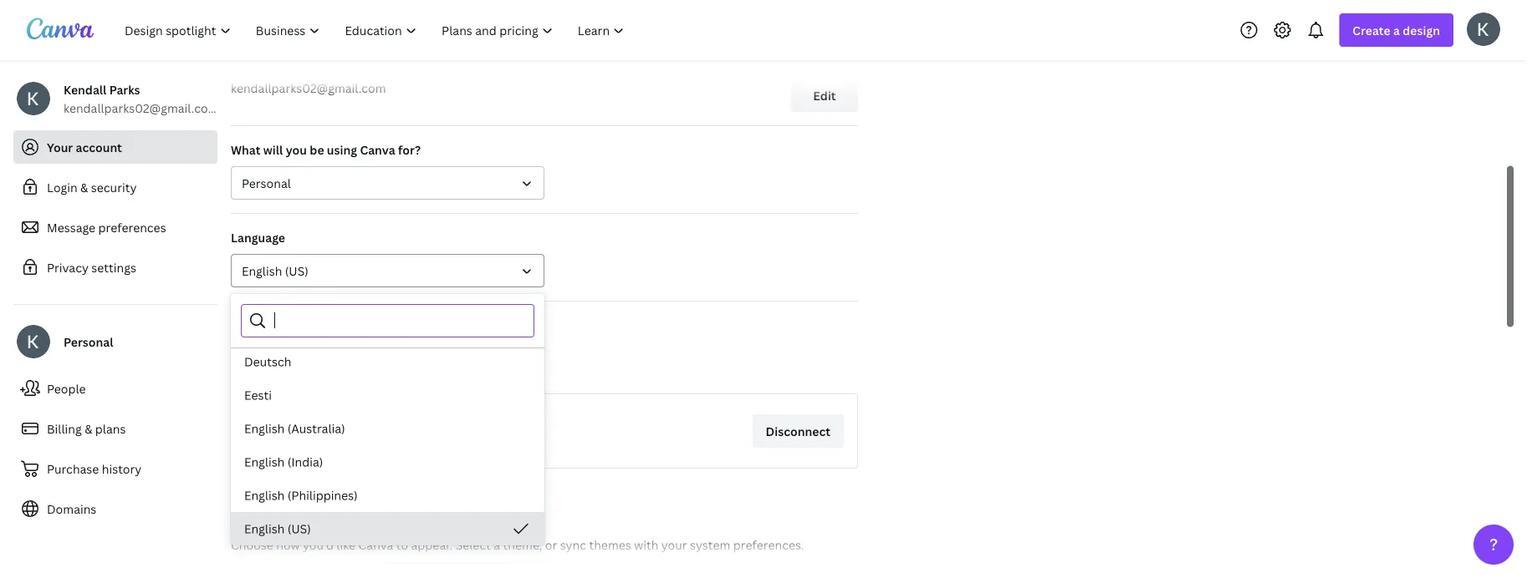 Task type: locate. For each thing, give the bounding box(es) containing it.
kendallparks02@gmail.com up the be
[[231, 80, 386, 96]]

1 vertical spatial a
[[494, 537, 500, 553]]

for?
[[398, 142, 421, 158]]

1 horizontal spatial personal
[[242, 175, 291, 191]]

canva left for?
[[360, 142, 395, 158]]

0 vertical spatial english (us)
[[242, 263, 308, 279]]

english for english (india) button in the left of the page
[[244, 455, 285, 470]]

canva
[[360, 142, 395, 158], [417, 363, 452, 379], [358, 537, 393, 553]]

canva for what
[[360, 142, 395, 158]]

eesti option
[[231, 379, 544, 412]]

personal
[[242, 175, 291, 191], [64, 334, 113, 350]]

kendall down (australia)
[[305, 438, 347, 454]]

english (philippines)
[[244, 488, 358, 504]]

connected social accounts
[[231, 317, 384, 333]]

0 vertical spatial (us)
[[285, 263, 308, 279]]

domains link
[[13, 493, 217, 526]]

a left design
[[1393, 22, 1400, 38]]

parks
[[109, 82, 140, 97], [350, 438, 381, 454]]

1 vertical spatial personal
[[64, 334, 113, 350]]

to
[[354, 363, 366, 379], [402, 363, 414, 379], [396, 537, 408, 553]]

0 vertical spatial kendallparks02@gmail.com
[[231, 80, 386, 96]]

your
[[47, 139, 73, 155]]

will
[[263, 142, 283, 158]]

design
[[1403, 22, 1440, 38]]

connected
[[231, 317, 294, 333]]

parks inside "kendall parks kendallparks02@gmail.com"
[[109, 82, 140, 97]]

services that you use to log in to canva
[[231, 363, 452, 379]]

kendallparks02@gmail.com
[[231, 80, 386, 96], [64, 100, 219, 116]]

& right the login on the top left
[[80, 179, 88, 195]]

& left plans
[[85, 421, 92, 437]]

preferences.
[[733, 537, 804, 553]]

(us) down language
[[285, 263, 308, 279]]

1 vertical spatial (us)
[[288, 521, 311, 537]]

1 horizontal spatial parks
[[350, 438, 381, 454]]

canva right in
[[417, 363, 452, 379]]

appear.
[[411, 537, 453, 553]]

english (philippines) option
[[231, 479, 544, 513]]

system
[[690, 537, 730, 553]]

language
[[231, 230, 285, 245]]

english down eesti
[[244, 421, 285, 437]]

0 vertical spatial kendall
[[64, 82, 106, 97]]

0 vertical spatial a
[[1393, 22, 1400, 38]]

google
[[305, 416, 345, 432]]

message preferences
[[47, 220, 166, 235]]

or
[[545, 537, 557, 553]]

None search field
[[274, 305, 524, 337]]

purchase history
[[47, 461, 142, 477]]

english left (india)
[[244, 455, 285, 470]]

0 horizontal spatial a
[[494, 537, 500, 553]]

login
[[47, 179, 78, 195]]

a
[[1393, 22, 1400, 38], [494, 537, 500, 553]]

(us) down english (philippines)
[[288, 521, 311, 537]]

(us)
[[285, 263, 308, 279], [288, 521, 311, 537]]

&
[[80, 179, 88, 195], [85, 421, 92, 437]]

english (us) down language
[[242, 263, 308, 279]]

kendall parks image
[[1467, 12, 1500, 46]]

be
[[310, 142, 324, 158]]

english up the "theme"
[[244, 488, 285, 504]]

(philippines)
[[288, 488, 358, 504]]

history
[[102, 461, 142, 477]]

english for english (philippines) button
[[244, 488, 285, 504]]

english (india)
[[244, 455, 323, 470]]

a inside theme choose how you'd like canva to appear. select a theme, or sync themes with your system preferences.
[[494, 537, 500, 553]]

disconnect
[[766, 424, 830, 439]]

1 horizontal spatial kendallparks02@gmail.com
[[231, 80, 386, 96]]

0 vertical spatial personal
[[242, 175, 291, 191]]

preferences
[[98, 220, 166, 235]]

to inside theme choose how you'd like canva to appear. select a theme, or sync themes with your system preferences.
[[396, 537, 408, 553]]

social
[[296, 317, 329, 333]]

1 vertical spatial kendall
[[305, 438, 347, 454]]

billing & plans link
[[13, 412, 217, 446]]

& for login
[[80, 179, 88, 195]]

domains
[[47, 501, 96, 517]]

using
[[327, 142, 357, 158]]

1 vertical spatial &
[[85, 421, 92, 437]]

1 horizontal spatial kendall
[[305, 438, 347, 454]]

0 vertical spatial you
[[286, 142, 307, 158]]

2 vertical spatial canva
[[358, 537, 393, 553]]

like
[[336, 537, 356, 553]]

privacy settings link
[[13, 251, 217, 284]]

english (us)
[[242, 263, 308, 279], [244, 521, 311, 537]]

in
[[389, 363, 399, 379]]

english (us) button
[[231, 513, 544, 546]]

to left appear.
[[396, 537, 408, 553]]

message preferences link
[[13, 211, 217, 244]]

canva inside theme choose how you'd like canva to appear. select a theme, or sync themes with your system preferences.
[[358, 537, 393, 553]]

canva right like
[[358, 537, 393, 553]]

you left use
[[307, 363, 328, 379]]

(india)
[[288, 455, 323, 470]]

create
[[1353, 22, 1391, 38]]

billing & plans
[[47, 421, 126, 437]]

english down language
[[242, 263, 282, 279]]

0 vertical spatial parks
[[109, 82, 140, 97]]

people link
[[13, 372, 217, 406]]

Language: English (US) button
[[231, 254, 544, 288]]

your account
[[47, 139, 122, 155]]

0 vertical spatial &
[[80, 179, 88, 195]]

log
[[369, 363, 386, 379]]

1 horizontal spatial a
[[1393, 22, 1400, 38]]

login & security
[[47, 179, 137, 195]]

create a design button
[[1339, 13, 1454, 47]]

kendallparks02@gmail.com up your account link
[[64, 100, 219, 116]]

you
[[286, 142, 307, 158], [307, 363, 328, 379]]

kendall
[[64, 82, 106, 97], [305, 438, 347, 454]]

1 vertical spatial english (us)
[[244, 521, 311, 537]]

login & security link
[[13, 171, 217, 204]]

kendall up your account
[[64, 82, 106, 97]]

you left the be
[[286, 142, 307, 158]]

0 horizontal spatial kendallparks02@gmail.com
[[64, 100, 219, 116]]

english (us) inside english (us) button
[[244, 521, 311, 537]]

0 horizontal spatial parks
[[109, 82, 140, 97]]

deutsch option
[[231, 345, 544, 379]]

1 vertical spatial you
[[307, 363, 328, 379]]

kendall inside "kendall parks kendallparks02@gmail.com"
[[64, 82, 106, 97]]

english down english (philippines)
[[244, 521, 285, 537]]

english
[[242, 263, 282, 279], [244, 421, 285, 437], [244, 455, 285, 470], [244, 488, 285, 504], [244, 521, 285, 537]]

0 vertical spatial canva
[[360, 142, 395, 158]]

0 horizontal spatial kendall
[[64, 82, 106, 97]]

a right select
[[494, 537, 500, 553]]

1 vertical spatial kendallparks02@gmail.com
[[64, 100, 219, 116]]

personal up people
[[64, 334, 113, 350]]

settings
[[91, 260, 136, 276]]

billing
[[47, 421, 82, 437]]

1 vertical spatial parks
[[350, 438, 381, 454]]

top level navigation element
[[114, 13, 638, 47]]

a inside dropdown button
[[1393, 22, 1400, 38]]

personal down will
[[242, 175, 291, 191]]

english (us) down english (philippines)
[[244, 521, 311, 537]]

accounts
[[332, 317, 384, 333]]



Task type: describe. For each thing, give the bounding box(es) containing it.
english (us) option
[[231, 513, 544, 546]]

kendall inside google kendall parks
[[305, 438, 347, 454]]

eesti
[[244, 388, 272, 404]]

sync
[[560, 537, 586, 553]]

theme choose how you'd like canva to appear. select a theme, or sync themes with your system preferences.
[[231, 509, 804, 553]]

your account link
[[13, 130, 217, 164]]

theme
[[231, 509, 281, 529]]

purchase history link
[[13, 452, 217, 486]]

(australia)
[[288, 421, 345, 437]]

your
[[661, 537, 687, 553]]

to left log
[[354, 363, 366, 379]]

services
[[231, 363, 278, 379]]

(us) inside english (us) button
[[285, 263, 308, 279]]

& for billing
[[85, 421, 92, 437]]

english (australia) option
[[231, 412, 544, 446]]

purchase
[[47, 461, 99, 477]]

security
[[91, 179, 137, 195]]

edit
[[813, 87, 836, 103]]

to right in
[[402, 363, 414, 379]]

how
[[276, 537, 300, 553]]

canva for theme
[[358, 537, 393, 553]]

you for that
[[307, 363, 328, 379]]

english (us) inside english (us) button
[[242, 263, 308, 279]]

(us) inside english (us) button
[[288, 521, 311, 537]]

english (india) button
[[231, 446, 544, 479]]

personal inside personal button
[[242, 175, 291, 191]]

themes
[[589, 537, 631, 553]]

you for will
[[286, 142, 307, 158]]

select
[[455, 537, 491, 553]]

1 vertical spatial canva
[[417, 363, 452, 379]]

english (australia) button
[[231, 412, 544, 446]]

create a design
[[1353, 22, 1440, 38]]

deutsch
[[244, 354, 291, 370]]

theme,
[[503, 537, 542, 553]]

Personal button
[[231, 166, 544, 200]]

what will you be using canva for?
[[231, 142, 421, 158]]

that
[[281, 363, 305, 379]]

people
[[47, 381, 86, 397]]

kendall parks kendallparks02@gmail.com
[[64, 82, 219, 116]]

account
[[76, 139, 122, 155]]

you'd
[[303, 537, 334, 553]]

edit button
[[791, 79, 858, 112]]

eesti button
[[231, 379, 544, 412]]

english (india) option
[[231, 446, 544, 479]]

disconnect button
[[752, 415, 844, 448]]

0 horizontal spatial personal
[[64, 334, 113, 350]]

parks inside google kendall parks
[[350, 438, 381, 454]]

english for english (australia) button at the left of the page
[[244, 421, 285, 437]]

use
[[331, 363, 351, 379]]

english (australia)
[[244, 421, 345, 437]]

english for english (us) button at the top of page
[[242, 263, 282, 279]]

deutsch button
[[231, 345, 544, 379]]

google kendall parks
[[305, 416, 381, 454]]

english (philippines) button
[[231, 479, 544, 513]]

with
[[634, 537, 658, 553]]

privacy settings
[[47, 260, 136, 276]]

plans
[[95, 421, 126, 437]]

privacy
[[47, 260, 89, 276]]

choose
[[231, 537, 273, 553]]

what
[[231, 142, 261, 158]]

message
[[47, 220, 95, 235]]



Task type: vqa. For each thing, say whether or not it's contained in the screenshot.
⌘V
no



